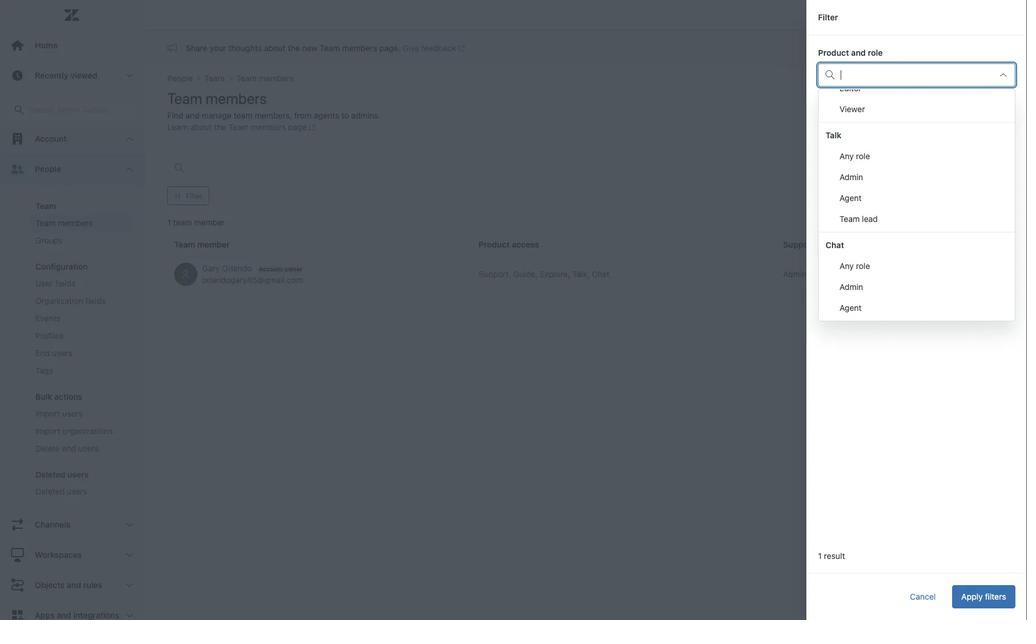 Task type: describe. For each thing, give the bounding box(es) containing it.
import users link
[[31, 405, 132, 422]]

team for team element
[[35, 201, 56, 211]]

tree containing benchmark survey
[[0, 0, 144, 620]]

people
[[35, 164, 61, 174]]

and
[[852, 48, 867, 58]]

Search Admin Center field
[[28, 105, 129, 115]]

benchmark survey
[[35, 131, 105, 141]]

1 result
[[819, 551, 846, 561]]

any for talk
[[840, 151, 855, 161]]

any for chat
[[840, 261, 855, 271]]

users down organizations
[[78, 444, 99, 453]]

user fields link
[[31, 275, 132, 292]]

events link
[[31, 310, 132, 327]]

1 admin from the top
[[840, 172, 864, 182]]

configuration element
[[35, 262, 88, 271]]

members
[[58, 218, 93, 228]]

team for team members
[[35, 218, 56, 228]]

1 agent from the top
[[840, 193, 862, 203]]

import organizations
[[35, 426, 113, 436]]

delete
[[35, 444, 60, 453]]

people group
[[0, 184, 144, 510]]

cancel
[[911, 592, 937, 601]]

events element
[[35, 313, 61, 324]]

deleted users for first the deleted users element from the top
[[35, 470, 89, 479]]

benchmark
[[35, 131, 78, 141]]

tags element
[[35, 365, 53, 377]]

import users
[[35, 409, 83, 418]]

2 admin from the top
[[840, 282, 864, 292]]

viewer
[[840, 104, 866, 114]]

filter dialog
[[807, 0, 1028, 620]]

result
[[825, 551, 846, 561]]

import for import users
[[35, 409, 60, 418]]

team for team lead
[[840, 214, 861, 224]]

cancel button
[[902, 585, 946, 608]]

bulk actions
[[35, 392, 82, 402]]

editor
[[840, 83, 862, 93]]

deleted users element inside deleted users link
[[35, 486, 87, 497]]

groups link
[[31, 232, 132, 249]]

groups element
[[35, 235, 63, 246]]

chat
[[826, 240, 845, 250]]

apply filters
[[962, 592, 1007, 601]]

benchmark survey link
[[31, 127, 132, 145]]

users for first the deleted users element from the top
[[67, 470, 89, 479]]

role for chat any role
[[857, 261, 871, 271]]

talk any role
[[826, 130, 871, 161]]

organization
[[35, 296, 83, 306]]

Product and role field
[[841, 66, 991, 84]]

role for talk any role
[[857, 151, 871, 161]]

fields for organization fields
[[85, 296, 106, 306]]

none search field inside primary element
[[1, 98, 142, 121]]

events
[[35, 314, 61, 323]]

tree item containing benchmark survey
[[0, 0, 144, 154]]

delete end users link
[[31, 440, 132, 457]]

organizations
[[62, 426, 113, 436]]

team members link
[[31, 214, 132, 232]]

end users element
[[35, 347, 72, 359]]

last
[[819, 106, 836, 116]]

import organizations element
[[35, 425, 113, 437]]

user
[[35, 279, 53, 288]]

deleted for first the deleted users element from the top
[[35, 470, 65, 479]]

organization fields element
[[35, 295, 106, 307]]

talk
[[826, 130, 842, 140]]

bulk
[[35, 392, 52, 402]]

team lead
[[840, 214, 879, 224]]

profiles element
[[35, 330, 64, 342]]

users for the deleted users element inside deleted users link
[[67, 487, 87, 496]]



Task type: vqa. For each thing, say whether or not it's contained in the screenshot.
the bottommost apps
no



Task type: locate. For each thing, give the bounding box(es) containing it.
1 vertical spatial fields
[[85, 296, 106, 306]]

team members element
[[35, 217, 93, 229]]

import organizations link
[[31, 422, 132, 440]]

primary element
[[0, 0, 144, 620]]

role inside talk any role
[[857, 151, 871, 161]]

deleted users link
[[31, 483, 132, 500]]

role up suspended
[[857, 151, 871, 161]]

import
[[35, 409, 60, 418], [35, 426, 60, 436]]

users
[[52, 348, 72, 358], [62, 409, 83, 418], [78, 444, 99, 453], [67, 470, 89, 479], [67, 487, 87, 496]]

1 vertical spatial agent
[[840, 303, 862, 313]]

sign-
[[838, 106, 858, 116]]

0 vertical spatial admin
[[840, 172, 864, 182]]

deleted users element down delete end users element
[[35, 486, 87, 497]]

search icon image
[[826, 70, 836, 80]]

tags link
[[31, 362, 132, 379]]

account
[[35, 134, 67, 144]]

2 import from the top
[[35, 426, 60, 436]]

product and role
[[819, 48, 884, 58]]

1 deleted users from the top
[[35, 470, 89, 479]]

team inside product and role 'list box'
[[840, 214, 861, 224]]

role inside chat any role
[[857, 261, 871, 271]]

None search field
[[1, 98, 142, 121]]

1 vertical spatial deleted users
[[35, 487, 87, 496]]

product and role list box
[[819, 78, 1016, 321]]

1 vertical spatial import
[[35, 426, 60, 436]]

0 vertical spatial deleted users element
[[35, 470, 89, 479]]

1 import from the top
[[35, 409, 60, 418]]

import up delete
[[35, 426, 60, 436]]

any down last
[[826, 128, 841, 138]]

tree item
[[0, 0, 144, 154], [0, 154, 144, 510]]

1 deleted users element from the top
[[35, 470, 89, 479]]

2 vertical spatial role
[[857, 261, 871, 271]]

2 vertical spatial any
[[840, 261, 855, 271]]

fields for user fields
[[55, 279, 76, 288]]

role
[[869, 48, 884, 58], [857, 151, 871, 161], [857, 261, 871, 271]]

team left lead
[[840, 214, 861, 224]]

any
[[826, 128, 841, 138], [840, 151, 855, 161], [840, 261, 855, 271]]

1 horizontal spatial fields
[[85, 296, 106, 306]]

benchmark survey element
[[35, 130, 105, 142]]

filters
[[986, 592, 1007, 601]]

users for "import users" element
[[62, 409, 83, 418]]

any down chat
[[840, 261, 855, 271]]

0 vertical spatial import
[[35, 409, 60, 418]]

product
[[819, 48, 850, 58]]

2 agent from the top
[[840, 303, 862, 313]]

2 tree item from the top
[[0, 154, 144, 510]]

team down team element
[[35, 218, 56, 228]]

survey
[[80, 131, 105, 141]]

team up the team members
[[35, 201, 56, 211]]

configuration
[[35, 262, 88, 271]]

agent down chat any role
[[840, 303, 862, 313]]

role right and
[[869, 48, 884, 58]]

agent down suspended
[[840, 193, 862, 203]]

1 tree item from the top
[[0, 0, 144, 154]]

2 deleted users element from the top
[[35, 486, 87, 497]]

suspended
[[833, 180, 875, 190]]

0 horizontal spatial fields
[[55, 279, 76, 288]]

deleted for the deleted users element inside deleted users link
[[35, 487, 65, 496]]

fields
[[55, 279, 76, 288], [85, 296, 106, 306]]

users down "delete end users" link
[[67, 487, 87, 496]]

team element
[[35, 201, 56, 211]]

deleted
[[35, 470, 65, 479], [35, 487, 65, 496]]

1 vertical spatial deleted users element
[[35, 486, 87, 497]]

1 vertical spatial admin
[[840, 282, 864, 292]]

team members
[[35, 218, 93, 228]]

apply
[[962, 592, 984, 601]]

admin down talk any role
[[840, 172, 864, 182]]

in
[[858, 106, 865, 116]]

import inside "import users" element
[[35, 409, 60, 418]]

0 vertical spatial fields
[[55, 279, 76, 288]]

chat any role
[[826, 240, 871, 271]]

import users element
[[35, 408, 83, 420]]

0 vertical spatial deleted
[[35, 470, 65, 479]]

team
[[35, 201, 56, 211], [840, 214, 861, 224], [35, 218, 56, 228]]

profiles link
[[31, 327, 132, 345]]

end users
[[35, 348, 72, 358]]

2 deleted users from the top
[[35, 487, 87, 496]]

1 deleted from the top
[[35, 470, 65, 479]]

users right end
[[52, 348, 72, 358]]

status
[[819, 164, 844, 174]]

lead
[[863, 214, 879, 224]]

0 vertical spatial deleted users
[[35, 470, 89, 479]]

users down actions
[[62, 409, 83, 418]]

last sign-in
[[819, 106, 865, 116]]

deleted users element up deleted users link
[[35, 470, 89, 479]]

deleted users up deleted users link
[[35, 470, 89, 479]]

users for end users element
[[52, 348, 72, 358]]

fields down configuration element
[[55, 279, 76, 288]]

any inside chat any role
[[840, 261, 855, 271]]

end users link
[[31, 345, 132, 362]]

0 vertical spatial role
[[869, 48, 884, 58]]

tree
[[0, 0, 144, 620]]

deleted users down delete end users element
[[35, 487, 87, 496]]

admin
[[840, 172, 864, 182], [840, 282, 864, 292]]

users up deleted users link
[[67, 470, 89, 479]]

groups
[[35, 236, 63, 245]]

product and role element
[[819, 63, 1016, 87]]

role down team lead
[[857, 261, 871, 271]]

any inside talk any role
[[840, 151, 855, 161]]

organization fields
[[35, 296, 106, 306]]

deleted users for the deleted users element inside deleted users link
[[35, 487, 87, 496]]

deleted users element
[[35, 470, 89, 479], [35, 486, 87, 497]]

agent
[[840, 193, 862, 203], [840, 303, 862, 313]]

admin down chat any role
[[840, 282, 864, 292]]

tags
[[35, 366, 53, 375]]

1 vertical spatial deleted
[[35, 487, 65, 496]]

tree item containing people
[[0, 154, 144, 510]]

any up status
[[840, 151, 855, 161]]

user fields
[[35, 279, 76, 288]]

1 vertical spatial role
[[857, 151, 871, 161]]

delete end users
[[35, 444, 99, 453]]

delete end users element
[[35, 443, 99, 454]]

1 vertical spatial any
[[840, 151, 855, 161]]

apply filters button
[[953, 585, 1016, 608]]

fields down user fields link
[[85, 296, 106, 306]]

filter
[[819, 12, 839, 22]]

actions
[[54, 392, 82, 402]]

bulk actions element
[[35, 392, 82, 402]]

import inside import organizations element
[[35, 426, 60, 436]]

import down bulk on the bottom left of page
[[35, 409, 60, 418]]

end
[[35, 348, 50, 358]]

people button
[[0, 154, 144, 184]]

0 vertical spatial agent
[[840, 193, 862, 203]]

user fields element
[[35, 278, 76, 289]]

role for product and role
[[869, 48, 884, 58]]

2 deleted from the top
[[35, 487, 65, 496]]

deleted users
[[35, 470, 89, 479], [35, 487, 87, 496]]

0 vertical spatial any
[[826, 128, 841, 138]]

end
[[62, 444, 76, 453]]

organization fields link
[[31, 292, 132, 310]]

import for import organizations
[[35, 426, 60, 436]]

profiles
[[35, 331, 64, 341]]

1
[[819, 551, 822, 561]]

account button
[[0, 124, 144, 154]]



